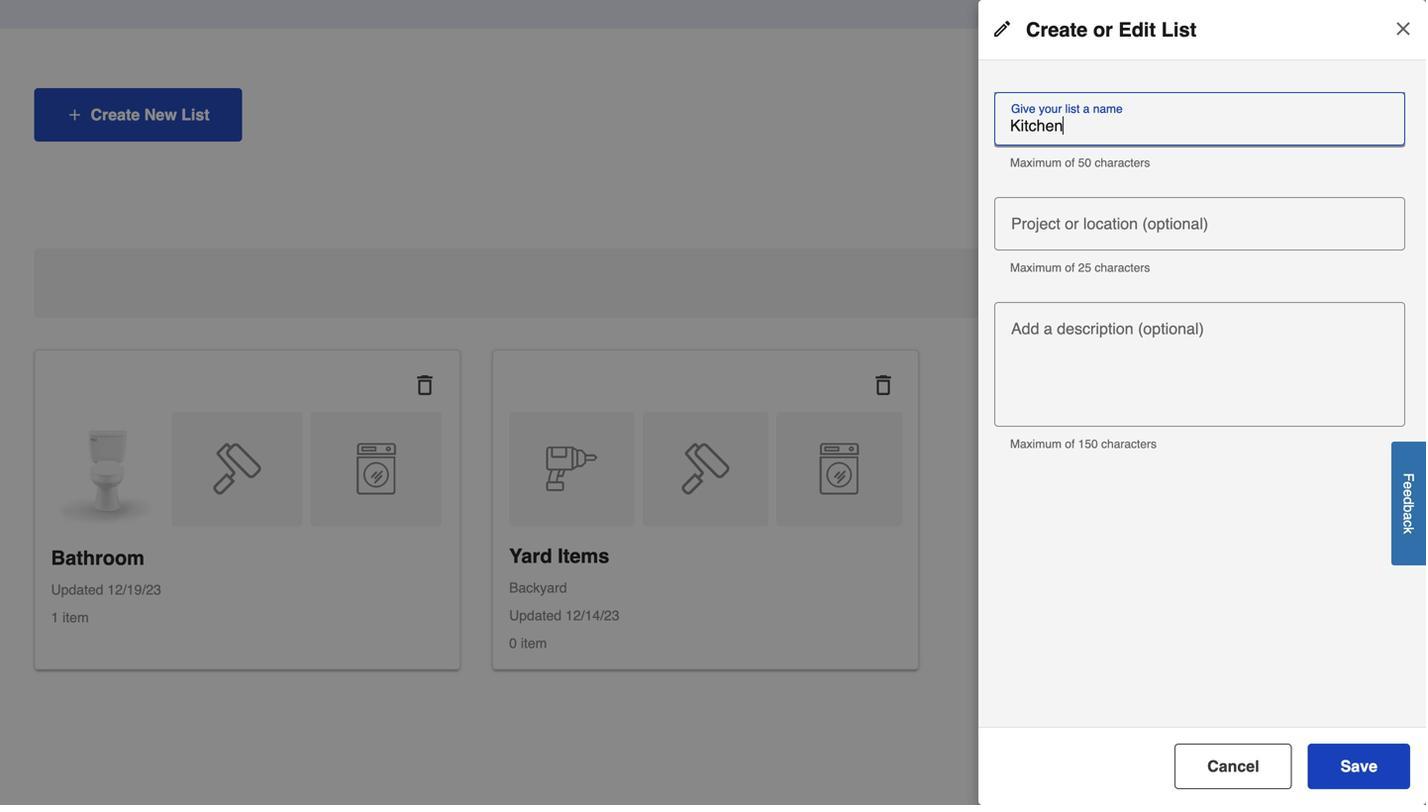 Task type: locate. For each thing, give the bounding box(es) containing it.
1 vertical spatial characters
[[1095, 261, 1151, 275]]

updated 12/19/23
[[51, 582, 161, 598]]

updated down backyard at the bottom of page
[[509, 608, 562, 624]]

of for 25
[[1065, 261, 1075, 275]]

characters right 150 on the bottom right of page
[[1102, 437, 1157, 451]]

maximum for maximum of 150 characters
[[1011, 437, 1062, 451]]

0 horizontal spatial create
[[91, 106, 140, 124]]

1 maximum from the top
[[1011, 156, 1062, 170]]

characters
[[1095, 156, 1151, 170], [1095, 261, 1151, 275], [1102, 437, 1157, 451]]

0 vertical spatial characters
[[1095, 156, 1151, 170]]

2 e from the top
[[1401, 489, 1417, 497]]

maximum for maximum of 25 characters
[[1011, 261, 1062, 275]]

create left or
[[1026, 18, 1088, 41]]

3 of from the top
[[1065, 437, 1075, 451]]

1 horizontal spatial item
[[521, 636, 547, 651]]

characters for maximum of 150 characters
[[1102, 437, 1157, 451]]

1 trash image from the left
[[415, 376, 435, 395]]

cancel button
[[1175, 744, 1293, 790]]

1 vertical spatial list
[[181, 106, 210, 124]]

1 vertical spatial item
[[521, 636, 547, 651]]

item right 0 at the bottom
[[521, 636, 547, 651]]

2 vertical spatial characters
[[1102, 437, 1157, 451]]

characters for maximum of 25 characters
[[1095, 261, 1151, 275]]

updated
[[51, 582, 103, 598], [509, 608, 562, 624]]

edit image
[[995, 21, 1011, 37]]

1 vertical spatial of
[[1065, 261, 1075, 275]]

yard items
[[509, 545, 610, 568]]

save
[[1341, 757, 1378, 776]]

0 item
[[509, 636, 547, 651]]

list right edit
[[1162, 18, 1197, 41]]

2 vertical spatial of
[[1065, 437, 1075, 451]]

1 horizontal spatial trash image
[[874, 376, 894, 395]]

1 vertical spatial create
[[91, 106, 140, 124]]

characters right 25
[[1095, 261, 1151, 275]]

1 of from the top
[[1065, 156, 1075, 170]]

create right plus image
[[91, 106, 140, 124]]

d
[[1401, 497, 1417, 505]]

50
[[1079, 156, 1092, 170]]

0 vertical spatial item
[[63, 610, 89, 626]]

of
[[1065, 156, 1075, 170], [1065, 261, 1075, 275], [1065, 437, 1075, 451]]

create or edit list
[[1026, 18, 1197, 41]]

0 vertical spatial of
[[1065, 156, 1075, 170]]

2 of from the top
[[1065, 261, 1075, 275]]

or
[[1094, 18, 1113, 41]]

e up b
[[1401, 489, 1417, 497]]

1 vertical spatial updated
[[509, 608, 562, 624]]

e up d
[[1401, 482, 1417, 489]]

of left 150 on the bottom right of page
[[1065, 437, 1075, 451]]

maximum left 25
[[1011, 261, 1062, 275]]

maximum of 150 characters
[[1011, 437, 1157, 451]]

0
[[509, 636, 517, 651]]

0 horizontal spatial list
[[181, 106, 210, 124]]

of left 50
[[1065, 156, 1075, 170]]

0 horizontal spatial item
[[63, 610, 89, 626]]

25
[[1079, 261, 1092, 275]]

create inside create new list button
[[91, 106, 140, 124]]

f e e d b a c k
[[1401, 473, 1417, 534]]

maximum
[[1011, 156, 1062, 170], [1011, 261, 1062, 275], [1011, 437, 1062, 451]]

of left 25
[[1065, 261, 1075, 275]]

plus image
[[67, 107, 83, 123]]

0 horizontal spatial updated
[[51, 582, 103, 598]]

2 vertical spatial maximum
[[1011, 437, 1062, 451]]

12/19/23
[[107, 582, 161, 598]]

save button
[[1308, 744, 1411, 790]]

1 horizontal spatial updated
[[509, 608, 562, 624]]

3 maximum from the top
[[1011, 437, 1062, 451]]

close image
[[1394, 19, 1414, 39]]

create for create new list
[[91, 106, 140, 124]]

maximum left 50
[[1011, 156, 1062, 170]]

0 vertical spatial updated
[[51, 582, 103, 598]]

1 horizontal spatial create
[[1026, 18, 1088, 41]]

updated for updated 12/19/23
[[51, 582, 103, 598]]

0 vertical spatial create
[[1026, 18, 1088, 41]]

item right 1 on the left of page
[[63, 610, 89, 626]]

0 horizontal spatial trash image
[[415, 376, 435, 395]]

1 e from the top
[[1401, 482, 1417, 489]]

items
[[558, 545, 610, 568]]

e
[[1401, 482, 1417, 489], [1401, 489, 1417, 497]]

new
[[144, 106, 177, 124]]

updated up the 1 item
[[51, 582, 103, 598]]

1 vertical spatial maximum
[[1011, 261, 1062, 275]]

0 vertical spatial maximum
[[1011, 156, 1062, 170]]

None text field
[[1003, 116, 1398, 136], [1003, 197, 1398, 241], [1003, 116, 1398, 136], [1003, 197, 1398, 241]]

maximum of 25 characters
[[1011, 261, 1151, 275]]

list
[[1162, 18, 1197, 41], [181, 106, 210, 124]]

list right 'new'
[[181, 106, 210, 124]]

None text field
[[1003, 330, 1398, 417]]

1 horizontal spatial list
[[1162, 18, 1197, 41]]

2 maximum from the top
[[1011, 261, 1062, 275]]

2 trash image from the left
[[874, 376, 894, 395]]

create
[[1026, 18, 1088, 41], [91, 106, 140, 124]]

b
[[1401, 505, 1417, 513]]

item
[[63, 610, 89, 626], [521, 636, 547, 651]]

yard
[[509, 545, 552, 568]]

trash image
[[415, 376, 435, 395], [874, 376, 894, 395]]

maximum left 150 on the bottom right of page
[[1011, 437, 1062, 451]]

previously viewed heading
[[34, 801, 1378, 806]]

characters right 50
[[1095, 156, 1151, 170]]



Task type: vqa. For each thing, say whether or not it's contained in the screenshot.
or
yes



Task type: describe. For each thing, give the bounding box(es) containing it.
backyard
[[509, 580, 567, 596]]

12/14/23
[[566, 608, 620, 624]]

create new list
[[91, 106, 210, 124]]

maximum of 50 characters
[[1011, 156, 1151, 170]]

bathroom
[[51, 547, 145, 570]]

trash image for bathroom
[[415, 376, 435, 395]]

of for 150
[[1065, 437, 1075, 451]]

updated for updated 12/14/23
[[509, 608, 562, 624]]

updated 12/14/23
[[509, 608, 620, 624]]

cancel
[[1208, 757, 1260, 776]]

list inside button
[[181, 106, 210, 124]]

1
[[51, 610, 59, 626]]

characters for maximum of 50 characters
[[1095, 156, 1151, 170]]

0 vertical spatial list
[[1162, 18, 1197, 41]]

a
[[1401, 513, 1417, 520]]

edit
[[1119, 18, 1156, 41]]

create new list button
[[34, 88, 242, 142]]

f
[[1401, 473, 1417, 482]]

maximum for maximum of 50 characters
[[1011, 156, 1062, 170]]

create for create or edit list
[[1026, 18, 1088, 41]]

item for 0 item
[[521, 636, 547, 651]]

150
[[1079, 437, 1099, 451]]

item for 1 item
[[63, 610, 89, 626]]

c
[[1401, 520, 1417, 527]]

k
[[1401, 527, 1417, 534]]

of for 50
[[1065, 156, 1075, 170]]

1 item
[[51, 610, 89, 626]]

trash image for yard items
[[874, 376, 894, 395]]

f e e d b a c k button
[[1392, 442, 1427, 566]]



